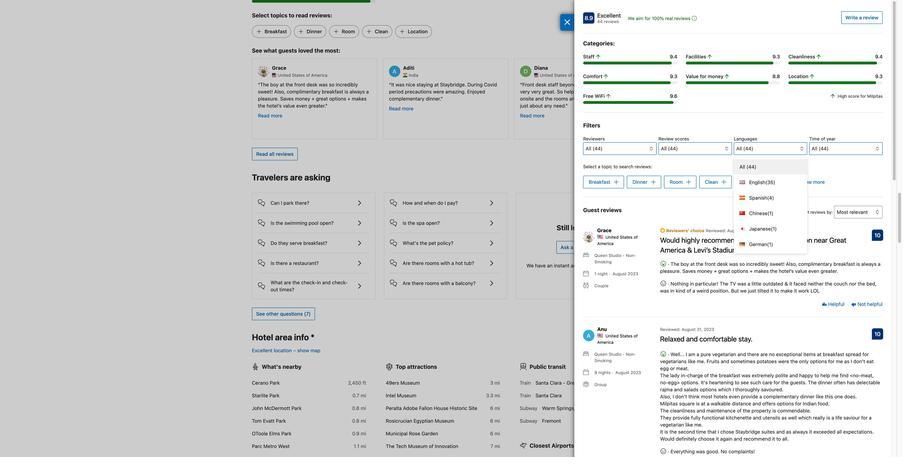 Task type: locate. For each thing, give the bounding box(es) containing it.
reviewed: august 21, 2023
[[706, 228, 760, 233]]

0.8 down 0.7
[[352, 406, 360, 412]]

see availability down anu
[[601, 335, 636, 341]]

scored 10 element for would highly recommend for an affordable option near great america & levi's stadium!
[[872, 230, 884, 241]]

saves
[[280, 96, 294, 102], [683, 268, 696, 274]]

(1) for chinese
[[768, 211, 774, 216]]

complimentary inside " the boy at the front desk was so incredibly sweet! also, complimentary breakfast is always a pleasure. saves money + great options + makes the hotel's value even greater.
[[287, 89, 321, 95]]

1 " from the left
[[258, 82, 260, 88]]

all (44) for reviewers
[[586, 146, 603, 152]]

cleanliness 9.4 meter
[[789, 62, 883, 65]]

metro
[[264, 444, 277, 450]]

0 horizontal spatial desk
[[307, 82, 318, 88]]

this is a carousel with rotating slides. it displays featured reviews of the property. use the next and previous buttons to navigate. region
[[246, 56, 646, 142]]

0 vertical spatial me
[[836, 359, 843, 365]]

" inside " front desk staff beyond excellent. food staff very very great. so helpful to have the laundry onsite and the rooms are very well equipped for just about any need.
[[520, 82, 523, 88]]

breakfast down topics
[[265, 29, 287, 34]]

and right how
[[414, 200, 423, 206]]

0 vertical spatial reviewed:
[[706, 228, 726, 233]]

0 horizontal spatial value
[[283, 103, 295, 109]]

all (44) button for languages
[[734, 142, 808, 155]]

is inside is there a restaurant? 'button'
[[271, 261, 275, 266]]

1 0.8 from the top
[[352, 406, 360, 412]]

of inside the filter reviews region
[[821, 136, 826, 142]]

it down suites
[[773, 436, 775, 442]]

2 see availability button from the top
[[597, 332, 640, 345]]

0 horizontal spatial most
[[594, 263, 606, 269]]

1 horizontal spatial well
[[788, 415, 797, 421]]

travelers
[[252, 173, 288, 182]]

scored 10 element for relaxed and comfortable stay.
[[872, 329, 884, 340]]

1 vertical spatial complementary
[[764, 394, 799, 400]]

as
[[845, 359, 850, 365], [782, 415, 787, 421], [787, 429, 792, 435]]

2 staff from the left
[[614, 82, 624, 88]]

to inside " front desk staff beyond excellent. food staff very very great. so helpful to have the laundry onsite and the rooms are very well equipped for just about any need.
[[581, 89, 586, 95]]

1 vertical spatial greater.
[[821, 268, 839, 274]]

0 horizontal spatial all (44) button
[[583, 142, 657, 155]]

would down reviewers'
[[660, 236, 680, 244]]

2 united states of america image from the left
[[534, 73, 539, 77]]

rooms down pet on the left bottom
[[425, 261, 439, 266]]

laundry
[[608, 89, 625, 95]]

milpitas
[[868, 94, 883, 99], [660, 401, 678, 407]]

2 10 from the top
[[875, 331, 881, 338]]

all for reviewers
[[586, 146, 592, 152]]

all inside read all reviews button
[[269, 151, 275, 157]]

1 vertical spatial what's
[[262, 364, 281, 370]]

1 vertical spatial milpitas
[[660, 401, 678, 407]]

fully
[[691, 415, 701, 421]]

select topics to read reviews:
[[252, 12, 332, 19]]

santa for santa clara - great america
[[536, 380, 549, 386]]

read more button for it was nice staying at staybridge. during covid period precautions were amazing. enjoyed complementary dinner.
[[389, 105, 414, 112]]

reviews right real
[[675, 16, 691, 21]]

well... i am a pure vegetarian and there are no exceptional items at breakfast spread for vegetarians like me. fruits and sometimes potatoes were the only options for me as i don't eat egg or meat. the lady in-charge of the breakfast was extremely polite and happy to help me find <no-meat, no-egg> options. it's heartening to see such care for the guests. the dinner often has delectable rajma and salads options which i thoroughly savoured. also, i don't think most hotels even provide a complementary dinner like this one does. milpitas square is at a walkable distance and offers options for indian food. the cleanliness and maintenance of the property is commendable. they provide fully functional kitchenette and utensils as well which really is a life saviour for a vegetarian like me. it is the second time that i chose staybridge suites and as always it exceeded all expectations. would definitely choose it again and recommend it to all.
[[660, 352, 881, 442]]

see left other
[[256, 311, 265, 317]]

was inside " it was nice staying at staybridge. during covid period precautions were amazing. enjoyed complementary dinner.
[[396, 82, 405, 88]]

we for we have an instant answer to most questions
[[527, 263, 534, 269]]

me. up time
[[695, 422, 703, 428]]

reviews inside excellent 44 reviews
[[604, 19, 619, 24]]

0 vertical spatial boy
[[270, 82, 279, 88]]

check-
[[301, 280, 317, 286], [332, 280, 348, 286]]

0 vertical spatial even
[[296, 103, 307, 109]]

1 horizontal spatial front
[[705, 261, 716, 267]]

innovation
[[435, 444, 459, 450]]

0 vertical spatial so
[[329, 82, 335, 88]]

review
[[659, 136, 674, 142]]

it down the they
[[660, 429, 664, 435]]

read for " front desk staff beyond excellent. food staff very very great. so helpful to have the laundry onsite and the rooms are very well equipped for just about any need.
[[520, 113, 532, 119]]

1 all (44) button from the left
[[583, 142, 657, 155]]

select for select a topic to search reviews:
[[583, 164, 597, 169]]

3 6 mi from the top
[[490, 431, 500, 437]]

" for " the boy at the front desk was so incredibly sweet! also, complimentary breakfast is always a pleasure. saves money + great options + makes the hotel's value even greater.
[[258, 82, 260, 88]]

great inside 'would highly recommend for an affordable option near great america & levi's stadium!'
[[830, 236, 847, 244]]

there down what's the pet policy?
[[412, 261, 424, 266]]

rooms inside " front desk staff beyond excellent. food staff very very great. so helpful to have the laundry onsite and the rooms are very well equipped for just about any need.
[[554, 96, 568, 102]]

property
[[752, 408, 771, 414]]

0 horizontal spatial "
[[325, 103, 328, 109]]

1 availability from the top
[[611, 175, 636, 181]]

1 6 mi from the top
[[490, 406, 500, 412]]

check- down is there a restaurant? 'button'
[[332, 280, 348, 286]]

0 horizontal spatial even
[[296, 103, 307, 109]]

write a review
[[846, 15, 879, 20]]

they
[[660, 415, 672, 421]]

& inside 'would highly recommend for an affordable option near great america & levi's stadium!'
[[688, 246, 692, 254]]

there down are there rooms with a hot tub?
[[412, 281, 424, 286]]

availability for travelers are asking
[[611, 175, 636, 181]]

scored 10 element
[[872, 230, 884, 241], [872, 329, 884, 340]]

select left topics
[[252, 12, 269, 19]]

1 with from the top
[[441, 261, 450, 266]]

clean
[[375, 29, 388, 34], [705, 179, 718, 185]]

and inside "what are the check-in and check- out times?"
[[322, 280, 331, 286]]

square
[[680, 401, 695, 407]]

0 vertical spatial 0.8
[[352, 406, 360, 412]]

sweet! inside " the boy at the front desk was so incredibly sweet! also, complimentary breakfast is always a pleasure. saves money + great options + makes the hotel's value even greater.
[[258, 89, 273, 95]]

2 horizontal spatial location
[[789, 74, 809, 79]]

there up the 'sometimes' on the bottom of page
[[748, 352, 760, 358]]

see availability button for hotel area info *
[[597, 332, 640, 345]]

lady
[[671, 373, 680, 379]]

park right elms in the bottom of the page
[[281, 431, 292, 437]]

0 vertical spatial &
[[688, 246, 692, 254]]

mi for starlite park
[[361, 393, 366, 399]]

for right the saviour
[[862, 415, 868, 421]]

1 vertical spatial saves
[[683, 268, 696, 274]]

desk down loved
[[307, 82, 318, 88]]

reviews inside button
[[276, 151, 294, 157]]

restaurant?
[[293, 261, 319, 266]]

in left kind
[[671, 288, 675, 294]]

united states of america image
[[272, 73, 276, 77], [534, 73, 539, 77]]

what's for what's nearby
[[262, 364, 281, 370]]

2 santa from the top
[[536, 393, 549, 399]]

open? right spa
[[426, 220, 440, 226]]

1 horizontal spatial most
[[701, 394, 713, 400]]

incredibly
[[336, 82, 358, 88], [747, 261, 769, 267]]

2 are from the top
[[403, 281, 411, 286]]

1 horizontal spatial it
[[660, 429, 664, 435]]

are up 'times?'
[[284, 280, 291, 286]]

questions inside button
[[280, 311, 303, 317]]

availability for hotel area info *
[[611, 335, 636, 341]]

were up dinner.
[[433, 89, 444, 95]]

1 vertical spatial recommend
[[744, 436, 771, 442]]

guest
[[583, 207, 600, 214]]

america down 9
[[581, 380, 599, 386]]

there for are there rooms with a balcony?
[[412, 281, 424, 286]]

me up often
[[832, 373, 839, 379]]

1 see availability button from the top
[[597, 172, 640, 185]]

well...
[[671, 352, 685, 358]]

are for are there rooms with a balcony?
[[403, 281, 411, 286]]

position.
[[711, 288, 730, 294]]

also, inside " the boy at the front desk was so incredibly sweet! also, complimentary breakfast is always a pleasure. saves money + great options + makes the hotel's value even greater.
[[274, 89, 286, 95]]

0 vertical spatial 10
[[875, 232, 881, 239]]

i down heartening
[[733, 387, 734, 393]]

2 all (44) button from the left
[[659, 142, 732, 155]]

read more for " the boy at the front desk was so incredibly sweet! also, complimentary breakfast is always a pleasure. saves money + great options + makes the hotel's value even greater.
[[258, 113, 283, 119]]

options inside the boy at the front desk was so incredibly sweet! also, complimentary breakfast is always a pleasure. saves money + great options + makes the hotel's value even greater.
[[732, 268, 749, 274]]

grace down guest reviews on the right top of page
[[598, 228, 612, 233]]

really
[[813, 415, 826, 421]]

0.8
[[352, 406, 360, 412], [352, 418, 360, 424]]

all (44) down time of year
[[812, 146, 829, 152]]

clara for santa clara - great america
[[550, 380, 562, 386]]

1 vertical spatial makes
[[754, 268, 769, 274]]

are
[[570, 96, 577, 102], [290, 173, 303, 182], [284, 280, 291, 286], [761, 352, 768, 358]]

1 0.8 mi from the top
[[352, 406, 366, 412]]

0 horizontal spatial room
[[342, 29, 355, 34]]

1 vertical spatial most
[[701, 394, 713, 400]]

front inside " the boy at the front desk was so incredibly sweet! also, complimentary breakfast is always a pleasure. saves money + great options + makes the hotel's value even greater.
[[294, 82, 305, 88]]

not
[[858, 302, 866, 307]]

availability up 9 nights · august 2023
[[611, 335, 636, 341]]

a inside " the boy at the front desk was so incredibly sweet! also, complimentary breakfast is always a pleasure. saves money + great options + makes the hotel's value even greater.
[[366, 89, 369, 95]]

all up 'english'
[[740, 164, 746, 170]]

so inside " the boy at the front desk was so incredibly sweet! also, complimentary breakfast is always a pleasure. saves money + great options + makes the hotel's value even greater.
[[329, 82, 335, 88]]

1 horizontal spatial don't
[[854, 359, 866, 365]]

springs/south
[[557, 406, 589, 412]]

(44) down time of year
[[819, 146, 829, 152]]

have down excellent. on the top
[[587, 89, 598, 95]]

2 would from the top
[[660, 436, 675, 442]]

49ers museum
[[386, 380, 420, 386]]

there inside 'button'
[[276, 261, 288, 266]]

mi for intel museum
[[495, 393, 500, 399]]

1 vertical spatial complimentary
[[799, 261, 833, 267]]

0 vertical spatial provide
[[741, 394, 758, 400]]

polite
[[776, 373, 788, 379]]

open?
[[320, 220, 334, 226], [426, 220, 440, 226]]

0 vertical spatial which
[[718, 387, 732, 393]]

open? right 'pool'
[[320, 220, 334, 226]]

1 vertical spatial provide
[[673, 415, 690, 421]]

0 vertical spatial would
[[660, 236, 680, 244]]

6 for rosicrucian egyptian museum
[[490, 418, 494, 424]]

america inside 'would highly recommend for an affordable option near great america & levi's stadium!'
[[660, 246, 686, 254]]

the
[[315, 47, 324, 54], [286, 82, 293, 88], [599, 89, 607, 95], [545, 96, 553, 102], [258, 103, 265, 109], [276, 220, 283, 226], [408, 220, 415, 226], [420, 240, 427, 246], [696, 261, 704, 267], [770, 268, 778, 274], [293, 280, 300, 286], [825, 281, 833, 287], [858, 281, 866, 287], [791, 359, 798, 365], [711, 373, 718, 379], [782, 380, 789, 386], [743, 408, 751, 414], [670, 429, 677, 435]]

helpful
[[564, 89, 580, 95], [868, 302, 883, 307]]

select a topic to search reviews:
[[583, 164, 653, 169]]

sweet! inside the boy at the front desk was so incredibly sweet! also, complimentary breakfast is always a pleasure. saves money + great options + makes the hotel's value even greater.
[[770, 261, 785, 267]]

0 vertical spatial money
[[708, 74, 724, 79]]

9.3 for location
[[876, 74, 883, 79]]

english
[[746, 180, 766, 185]]

1 vertical spatial grace
[[598, 228, 612, 233]]

read more button for the boy at the front desk was so incredibly sweet! also, complimentary breakfast is always a pleasure. saves money + great options + makes the hotel's value even greater.
[[258, 112, 283, 119]]

like up food.
[[816, 394, 824, 400]]

1 vertical spatial even
[[809, 268, 820, 274]]

2023
[[750, 228, 760, 233], [628, 272, 638, 277], [704, 327, 715, 332], [631, 370, 641, 375]]

a inside button
[[860, 15, 862, 20]]

can i park there? button
[[258, 193, 370, 207]]

1 horizontal spatial so
[[740, 261, 745, 267]]

2 subway from the top
[[520, 418, 538, 424]]

are left asking
[[290, 173, 303, 182]]

0.8 for john mcdermott park
[[352, 406, 360, 412]]

saves inside the boy at the front desk was so incredibly sweet! also, complimentary breakfast is always a pleasure. saves money + great options + makes the hotel's value even greater.
[[683, 268, 696, 274]]

1 scored 10 element from the top
[[872, 230, 884, 241]]

united states of america up beyond
[[540, 73, 590, 78]]

0 vertical spatial 6
[[490, 406, 494, 412]]

is inside " the boy at the front desk was so incredibly sweet! also, complimentary breakfast is always a pleasure. saves money + great options + makes the hotel's value even greater.
[[345, 89, 348, 95]]

6 mi for rosicrucian egyptian museum
[[490, 418, 500, 424]]

staff 9.4 meter
[[583, 62, 678, 65]]

show more
[[800, 179, 825, 185]]

often
[[834, 380, 846, 386]]

at inside the boy at the front desk was so incredibly sweet! also, complimentary breakfast is always a pleasure. saves money + great options + makes the hotel's value even greater.
[[691, 261, 695, 267]]

what's the pet policy?
[[403, 240, 454, 246]]

rooms inside are there rooms with a balcony? button
[[425, 281, 439, 286]]

reviewed: for reviewed: august 31, 2023
[[660, 327, 681, 332]]

topics
[[271, 12, 288, 19]]

1 vertical spatial reviews:
[[635, 164, 653, 169]]

i inside 'button'
[[281, 200, 282, 206]]

is inside is the spa open? button
[[403, 220, 407, 226]]

2 scored 10 element from the top
[[872, 329, 884, 340]]

exceeded
[[814, 429, 836, 435]]

1 would from the top
[[660, 236, 680, 244]]

united down the diana
[[540, 73, 553, 78]]

1 united states of america image from the left
[[272, 73, 276, 77]]

(44) for review scores
[[668, 146, 678, 152]]

is the spa open? button
[[390, 213, 502, 228]]

0 horizontal spatial great
[[316, 96, 328, 102]]

to
[[289, 12, 295, 19], [581, 89, 586, 95], [614, 164, 618, 169], [589, 263, 593, 269], [775, 288, 780, 294], [815, 373, 820, 379], [735, 380, 740, 386], [777, 436, 781, 442]]

about
[[530, 103, 543, 109]]

rooms inside the are there rooms with a hot tub? button
[[425, 261, 439, 266]]

2 clara from the top
[[550, 393, 562, 399]]

well inside well... i am a pure vegetarian and there are no exceptional items at breakfast spread for vegetarians like me. fruits and sometimes potatoes were the only options for me as i don't eat egg or meat. the lady in-charge of the breakfast was extremely polite and happy to help me find <no-meat, no-egg> options. it's heartening to see such care for the guests. the dinner often has delectable rajma and salads options which i thoroughly savoured. also, i don't think most hotels even provide a complementary dinner like this one does. milpitas square is at a walkable distance and offers options for indian food. the cleanliness and maintenance of the property is commendable. they provide fully functional kitchenette and utensils as well which really is a life saviour for a vegetarian like me. it is the second time that i chose staybridge suites and as always it exceeded all expectations. would definitely choose it again and recommend it to all.
[[788, 415, 797, 421]]

how and when do i pay? button
[[390, 193, 502, 207]]

warm
[[542, 406, 556, 412]]

2 horizontal spatial "
[[520, 82, 523, 88]]

" it was nice staying at staybridge. during covid period precautions were amazing. enjoyed complementary dinner.
[[389, 82, 497, 102]]

1 subway from the top
[[520, 406, 538, 412]]

1 vertical spatial 0.8
[[352, 418, 360, 424]]

and
[[536, 96, 544, 102], [414, 200, 423, 206], [322, 280, 331, 286], [687, 335, 698, 343], [738, 352, 746, 358], [721, 359, 730, 365], [790, 373, 798, 379], [674, 387, 683, 393], [753, 401, 761, 407], [697, 408, 705, 414], [753, 415, 762, 421], [777, 429, 785, 435], [734, 436, 743, 442]]

provide
[[741, 394, 758, 400], [673, 415, 690, 421]]

grace inside this is a carousel with rotating slides. it displays featured reviews of the property. use the next and previous buttons to navigate. region
[[272, 65, 287, 71]]

1 horizontal spatial grace
[[598, 228, 612, 233]]

1 santa from the top
[[536, 380, 549, 386]]

0 horizontal spatial fremont
[[542, 418, 561, 424]]

8.9
[[585, 15, 593, 21]]

complementary down savoured. on the bottom of page
[[764, 394, 799, 400]]

the inside the boy at the front desk was so incredibly sweet! also, complimentary breakfast is always a pleasure. saves money + great options + makes the hotel's value even greater.
[[671, 261, 680, 267]]

park for evatt
[[276, 418, 286, 424]]

i right "can"
[[281, 200, 282, 206]]

mi for john mcdermott park
[[361, 406, 366, 412]]

0 vertical spatial all
[[269, 151, 275, 157]]

" for " front desk staff beyond excellent. food staff very very great. so helpful to have the laundry onsite and the rooms are very well equipped for just about any need.
[[520, 82, 523, 88]]

for down 21,
[[741, 236, 749, 244]]

see for "see availability" 'button' related to hotel area info *
[[601, 335, 610, 341]]

2 " from the left
[[389, 82, 391, 88]]

for right "value"
[[700, 74, 707, 79]]

to down outdated
[[775, 288, 780, 294]]

1 vertical spatial always
[[862, 261, 877, 267]]

availability down search
[[611, 175, 636, 181]]

united states of america image for diana
[[534, 73, 539, 77]]

" inside " it was nice staying at staybridge. during covid period precautions were amazing. enjoyed complementary dinner.
[[389, 82, 391, 88]]

like up second on the bottom of page
[[686, 422, 693, 428]]

3 6 from the top
[[490, 431, 494, 437]]

happy
[[800, 373, 814, 379]]

questions left (7)
[[280, 311, 303, 317]]

mi for rosicrucian egyptian museum
[[495, 418, 500, 424]]

there inside well... i am a pure vegetarian and there are no exceptional items at breakfast spread for vegetarians like me. fruits and sometimes potatoes were the only options for me as i don't eat egg or meat. the lady in-charge of the breakfast was extremely polite and happy to help me find <no-meat, no-egg> options. it's heartening to see such care for the guests. the dinner often has delectable rajma and salads options which i thoroughly savoured. also, i don't think most hotels even provide a complementary dinner like this one does. milpitas square is at a walkable distance and offers options for indian food. the cleanliness and maintenance of the property is commendable. they provide fully functional kitchenette and utensils as well which really is a life saviour for a vegetarian like me. it is the second time that i chose staybridge suites and as always it exceeded all expectations. would definitely choose it again and recommend it to all.
[[748, 352, 760, 358]]

levi's
[[694, 246, 711, 254]]

0 vertical spatial pleasure.
[[258, 96, 279, 102]]

see availability for hotel area info *
[[601, 335, 636, 341]]

1 horizontal spatial staff
[[614, 82, 624, 88]]

1 horizontal spatial even
[[729, 394, 740, 400]]

1 horizontal spatial select
[[583, 164, 597, 169]]

what's up cerano park
[[262, 364, 281, 370]]

1 horizontal spatial all
[[837, 429, 842, 435]]

read more
[[389, 106, 414, 112], [258, 113, 283, 119], [520, 113, 545, 119]]

boy up "nothing"
[[681, 261, 689, 267]]

(1) down (4)
[[768, 211, 774, 216]]

free wifi 9.6 meter down laundry
[[583, 101, 678, 104]]

1 6 from the top
[[490, 406, 494, 412]]

fremont down warm
[[542, 418, 561, 424]]

2 vertical spatial always
[[793, 429, 808, 435]]

options.
[[682, 380, 700, 386]]

the inside button
[[420, 240, 427, 246]]

1 staff from the left
[[548, 82, 558, 88]]

dinner down search
[[633, 179, 648, 185]]

most right think
[[701, 394, 713, 400]]

2 6 from the top
[[490, 418, 494, 424]]

1 horizontal spatial united states of america image
[[534, 73, 539, 77]]

(1) down japanese
[[768, 242, 773, 247]]

all (44) down languages
[[737, 146, 754, 152]]

1 horizontal spatial check-
[[332, 280, 348, 286]]

select left topic
[[583, 164, 597, 169]]

1 vertical spatial dinner
[[801, 394, 815, 400]]

mi for otoole elms park
[[361, 431, 366, 437]]

most up night
[[594, 263, 606, 269]]

9.3 up 8.8
[[773, 54, 780, 60]]

was inside well... i am a pure vegetarian and there are no exceptional items at breakfast spread for vegetarians like me. fruits and sometimes potatoes were the only options for me as i don't eat egg or meat. the lady in-charge of the breakfast was extremely polite and happy to help me find <no-meat, no-egg> options. it's heartening to see such care for the guests. the dinner often has delectable rajma and salads options which i thoroughly savoured. also, i don't think most hotels even provide a complementary dinner like this one does. milpitas square is at a walkable distance and offers options for indian food. the cleanliness and maintenance of the property is commendable. they provide fully functional kitchenette and utensils as well which really is a life saviour for a vegetarian like me. it is the second time that i chose staybridge suites and as always it exceeded all expectations. would definitely choose it again and recommend it to all.
[[742, 373, 751, 379]]

helpful down beyond
[[564, 89, 580, 95]]

2 9.4 from the left
[[876, 54, 883, 60]]

0 vertical spatial reviews:
[[310, 12, 332, 19]]

heartening
[[710, 380, 734, 386]]

list of reviews region
[[579, 219, 887, 458]]

reviewed: up relaxed
[[660, 327, 681, 332]]

2 see availability from the top
[[601, 335, 636, 341]]

" inside " the boy at the front desk was so incredibly sweet! also, complimentary breakfast is always a pleasure. saves money + great options + makes the hotel's value even greater.
[[258, 82, 260, 88]]

i down spread
[[851, 359, 852, 365]]

recommend up stadium!
[[702, 236, 739, 244]]

&
[[688, 246, 692, 254], [785, 281, 788, 287]]

0 vertical spatial greater.
[[309, 103, 325, 109]]

check- down restaurant?
[[301, 280, 317, 286]]

1 open? from the left
[[320, 220, 334, 226]]

0 horizontal spatial it
[[391, 82, 394, 88]]

there for are there rooms with a hot tub?
[[412, 261, 424, 266]]

0.8 for tom evatt park
[[352, 418, 360, 424]]

time
[[810, 136, 820, 142]]

historic
[[450, 406, 467, 412]]

is for is there a restaurant?
[[271, 261, 275, 266]]

(44) for time of year
[[819, 146, 829, 152]]

relaxed and comfortable stay.
[[660, 335, 753, 343]]

complimentary inside the boy at the front desk was so incredibly sweet! also, complimentary breakfast is always a pleasure. saves money + great options + makes the hotel's value even greater.
[[799, 261, 833, 267]]

always inside well... i am a pure vegetarian and there are no exceptional items at breakfast spread for vegetarians like me. fruits and sometimes potatoes were the only options for me as i don't eat egg or meat. the lady in-charge of the breakfast was extremely polite and happy to help me find <no-meat, no-egg> options. it's heartening to see such care for the guests. the dinner often has delectable rajma and salads options which i thoroughly savoured. also, i don't think most hotels even provide a complementary dinner like this one does. milpitas square is at a walkable distance and offers options for indian food. the cleanliness and maintenance of the property is commendable. they provide fully functional kitchenette and utensils as well which really is a life saviour for a vegetarian like me. it is the second time that i chose staybridge suites and as always it exceeded all expectations. would definitely choose it again and recommend it to all.
[[793, 429, 808, 435]]

2 train from the top
[[520, 393, 531, 399]]

there up what
[[276, 261, 288, 266]]

comfort 9.3 meter
[[583, 81, 678, 84]]

1 clara from the top
[[550, 380, 562, 386]]

are there rooms with a hot tub?
[[403, 261, 474, 266]]

rooms for are there rooms with a balcony?
[[425, 281, 439, 286]]

makes inside " the boy at the front desk was so incredibly sweet! also, complimentary breakfast is always a pleasure. saves money + great options + makes the hotel's value even greater.
[[352, 96, 367, 102]]

free wifi 9.6 meter up read
[[252, 0, 376, 3]]

train for santa clara
[[520, 393, 531, 399]]

0 vertical spatial dinner
[[818, 380, 833, 386]]

what's inside button
[[403, 240, 419, 246]]

0 horizontal spatial 9.3
[[670, 74, 678, 79]]

& inside 'nothing in particular! the tv was a little outdated & it faced neither the couch nor the bed, was in kind of a weird position. but we just tilted it to make it work lol'
[[785, 281, 788, 287]]

2 vertical spatial location
[[740, 179, 760, 185]]

park
[[284, 200, 294, 206]]

0 horizontal spatial just
[[520, 103, 529, 109]]

august left 21,
[[728, 228, 742, 233]]

1 horizontal spatial were
[[779, 359, 790, 365]]

not helpful
[[857, 302, 883, 307]]

0 vertical spatial are
[[403, 261, 411, 266]]

0 horizontal spatial all
[[269, 151, 275, 157]]

park for mcdermott
[[292, 406, 302, 412]]

so
[[557, 89, 563, 95]]

great right -
[[567, 380, 579, 386]]

3 " from the left
[[520, 82, 523, 88]]

fruits
[[707, 359, 720, 365]]

0 vertical spatial select
[[252, 12, 269, 19]]

recommend down staybridge
[[744, 436, 771, 442]]

reviews down excellent
[[604, 19, 619, 24]]

1 see availability from the top
[[601, 175, 636, 181]]

the up "nothing"
[[671, 261, 680, 267]]

(44) for languages
[[744, 146, 754, 152]]

at right staying
[[435, 82, 439, 88]]

more for great.
[[533, 113, 545, 119]]

are inside "what are the check-in and check- out times?"
[[284, 280, 291, 286]]

tech
[[396, 444, 407, 450]]

2 check- from the left
[[332, 280, 348, 286]]

to inside 'nothing in particular! the tv was a little outdated & it faced neither the couch nor the bed, was in kind of a weird position. but we just tilted it to make it work lol'
[[775, 288, 780, 294]]

2 availability from the top
[[611, 335, 636, 341]]

front down levi's in the bottom of the page
[[705, 261, 716, 267]]

49ers
[[386, 380, 399, 386]]

see down anu
[[601, 335, 610, 341]]

0 vertical spatial incredibly
[[336, 82, 358, 88]]

for inside button
[[645, 16, 651, 21]]

complementary down period
[[389, 96, 425, 102]]

0 horizontal spatial open?
[[320, 220, 334, 226]]

1 vertical spatial questions
[[280, 311, 303, 317]]

desk up great.
[[536, 82, 547, 88]]

"
[[441, 96, 443, 102], [325, 103, 328, 109], [566, 103, 568, 109]]

1 horizontal spatial value
[[796, 268, 808, 274]]

1 9.4 from the left
[[670, 54, 678, 60]]

are
[[403, 261, 411, 266], [403, 281, 411, 286]]

even inside the boy at the front desk was so incredibly sweet! also, complimentary breakfast is always a pleasure. saves money + great options + makes the hotel's value even greater.
[[809, 268, 820, 274]]

well inside " front desk staff beyond excellent. food staff very very great. so helpful to have the laundry onsite and the rooms are very well equipped for just about any need.
[[589, 96, 598, 102]]

times?
[[280, 287, 294, 293]]

at inside " the boy at the front desk was so incredibly sweet! also, complimentary breakfast is always a pleasure. saves money + great options + makes the hotel's value even greater.
[[280, 82, 284, 88]]

at right square in the right bottom of the page
[[701, 401, 706, 407]]

mi for parc metro west
[[361, 444, 366, 450]]

1 10 from the top
[[875, 232, 881, 239]]

santa for santa clara
[[536, 393, 549, 399]]

the left tech
[[386, 444, 395, 450]]

excellent 44 reviews
[[598, 12, 621, 24]]

and down reviewed: august 31, 2023
[[687, 335, 698, 343]]

great right near
[[830, 236, 847, 244]]

1 are from the top
[[403, 261, 411, 266]]

more for sweet!
[[271, 113, 283, 119]]

reviews: right read
[[310, 12, 332, 19]]

2 with from the top
[[441, 281, 450, 286]]

1 horizontal spatial all (44) button
[[659, 142, 732, 155]]

starlite
[[252, 393, 268, 399]]

10 for would highly recommend for an affordable option near great america & levi's stadium!
[[875, 232, 881, 239]]

can i park there?
[[271, 200, 309, 206]]

desk inside " the boy at the front desk was so incredibly sweet! also, complimentary breakfast is always a pleasure. saves money + great options + makes the hotel's value even greater.
[[307, 82, 318, 88]]

3 all (44) button from the left
[[734, 142, 808, 155]]

0 horizontal spatial incredibly
[[336, 82, 358, 88]]

(1) for japanese
[[771, 226, 777, 232]]

rooms down the so
[[554, 96, 568, 102]]

all (44) for time of year
[[812, 146, 829, 152]]

subway for fremont
[[520, 418, 538, 424]]

0 vertical spatial location
[[408, 29, 428, 34]]

reviewed: right choice
[[706, 228, 726, 233]]

so down stadium!
[[740, 261, 745, 267]]

like
[[688, 359, 696, 365], [816, 394, 824, 400], [686, 422, 693, 428]]

offers
[[763, 401, 776, 407]]

2 0.8 mi from the top
[[352, 418, 366, 424]]

0 horizontal spatial check-
[[301, 280, 317, 286]]

1 horizontal spatial open?
[[426, 220, 440, 226]]

0 horizontal spatial read more
[[258, 113, 283, 119]]

mi for peralta adobe fallon house historic site
[[495, 406, 500, 412]]

read for " the boy at the front desk was so incredibly sweet! also, complimentary breakfast is always a pleasure. saves money + great options + makes the hotel's value even greater.
[[258, 113, 270, 119]]

" for " it was nice staying at staybridge. during covid period precautions were amazing. enjoyed complementary dinner.
[[389, 82, 391, 88]]

park right cerano at the bottom left of page
[[270, 380, 280, 386]]

for down laundry
[[622, 96, 628, 102]]

free wifi 9.6 meter
[[252, 0, 376, 3], [583, 101, 678, 104]]

2 0.8 from the top
[[352, 418, 360, 424]]

0 vertical spatial value
[[283, 103, 295, 109]]

1 horizontal spatial hotel's
[[779, 268, 794, 274]]

i
[[281, 200, 282, 206], [445, 200, 446, 206], [686, 352, 687, 358], [851, 359, 852, 365], [733, 387, 734, 393], [673, 394, 674, 400], [718, 429, 719, 435]]

1 vertical spatial subway
[[520, 418, 538, 424]]

train for santa clara - great america
[[520, 380, 531, 386]]

1 vertical spatial train
[[520, 393, 531, 399]]

dinner down read
[[307, 29, 322, 34]]

1.1
[[354, 444, 360, 450]]

reviews inside button
[[675, 16, 691, 21]]

select
[[252, 12, 269, 19], [583, 164, 597, 169]]

0 horizontal spatial dinner
[[801, 394, 815, 400]]

it inside well... i am a pure vegetarian and there are no exceptional items at breakfast spread for vegetarians like me. fruits and sometimes potatoes were the only options for me as i don't eat egg or meat. the lady in-charge of the breakfast was extremely polite and happy to help me find <no-meat, no-egg> options. it's heartening to see such care for the guests. the dinner often has delectable rajma and salads options which i thoroughly savoured. also, i don't think most hotels even provide a complementary dinner like this one does. milpitas square is at a walkable distance and offers options for indian food. the cleanliness and maintenance of the property is commendable. they provide fully functional kitchenette and utensils as well which really is a life saviour for a vegetarian like me. it is the second time that i chose staybridge suites and as always it exceeded all expectations. would definitely choose it again and recommend it to all.
[[660, 429, 664, 435]]

0 vertical spatial train
[[520, 380, 531, 386]]

1 vertical spatial scored 10 element
[[872, 329, 884, 340]]

most inside well... i am a pure vegetarian and there are no exceptional items at breakfast spread for vegetarians like me. fruits and sometimes potatoes were the only options for me as i don't eat egg or meat. the lady in-charge of the breakfast was extremely polite and happy to help me find <no-meat, no-egg> options. it's heartening to see such care for the guests. the dinner often has delectable rajma and salads options which i thoroughly savoured. also, i don't think most hotels even provide a complementary dinner like this one does. milpitas square is at a walkable distance and offers options for indian food. the cleanliness and maintenance of the property is commendable. they provide fully functional kitchenette and utensils as well which really is a life saviour for a vegetarian like me. it is the second time that i chose staybridge suites and as always it exceeded all expectations. would definitely choose it again and recommend it to all.
[[701, 394, 713, 400]]

(44) up 'english'
[[747, 164, 757, 170]]

recommend inside well... i am a pure vegetarian and there are no exceptional items at breakfast spread for vegetarians like me. fruits and sometimes potatoes were the only options for me as i don't eat egg or meat. the lady in-charge of the breakfast was extremely polite and happy to help me find <no-meat, no-egg> options. it's heartening to see such care for the guests. the dinner often has delectable rajma and salads options which i thoroughly savoured. also, i don't think most hotels even provide a complementary dinner like this one does. milpitas square is at a walkable distance and offers options for indian food. the cleanliness and maintenance of the property is commendable. they provide fully functional kitchenette and utensils as well which really is a life saviour for a vegetarian like me. it is the second time that i chose staybridge suites and as always it exceeded all expectations. would definitely choose it again and recommend it to all.
[[744, 436, 771, 442]]

1 train from the top
[[520, 380, 531, 386]]

john mcdermott park
[[252, 406, 302, 412]]

read more for " it was nice staying at staybridge. during covid period precautions were amazing. enjoyed complementary dinner.
[[389, 106, 414, 112]]

1 horizontal spatial "
[[441, 96, 443, 102]]

0 vertical spatial milpitas
[[868, 94, 883, 99]]

1 vertical spatial 0.8 mi
[[352, 418, 366, 424]]

santa
[[536, 380, 549, 386], [536, 393, 549, 399]]

also,
[[274, 89, 286, 95], [786, 261, 798, 267], [660, 394, 672, 400]]

me.
[[697, 359, 706, 365], [695, 422, 703, 428]]

sweet!
[[258, 89, 273, 95], [770, 261, 785, 267]]

have inside " front desk staff beyond excellent. food staff very very great. so helpful to have the laundry onsite and the rooms are very well equipped for just about any need.
[[587, 89, 598, 95]]

1 vertical spatial 10
[[875, 331, 881, 338]]

2 6 mi from the top
[[490, 418, 500, 424]]

(1) for german
[[768, 242, 773, 247]]

helpful inside " front desk staff beyond excellent. food staff very very great. so helpful to have the laundry onsite and the rooms are very well equipped for just about any need.
[[564, 89, 580, 95]]

1 horizontal spatial reviews:
[[635, 164, 653, 169]]

read all reviews button
[[252, 148, 298, 161]]

and up guests.
[[790, 373, 798, 379]]

0 vertical spatial room
[[342, 29, 355, 34]]

greater. inside the boy at the front desk was so incredibly sweet! also, complimentary breakfast is always a pleasure. saves money + great options + makes the hotel's value even greater.
[[821, 268, 839, 274]]

0 horizontal spatial we
[[527, 263, 534, 269]]



Task type: vqa. For each thing, say whether or not it's contained in the screenshot.
'(79)'
no



Task type: describe. For each thing, give the bounding box(es) containing it.
even inside " the boy at the front desk was so incredibly sweet! also, complimentary breakfast is always a pleasure. saves money + great options + makes the hotel's value even greater.
[[296, 103, 307, 109]]

for inside " front desk staff beyond excellent. food staff very very great. so helpful to have the laundry onsite and the rooms are very well equipped for just about any need.
[[622, 96, 628, 102]]

options inside " the boy at the front desk was so incredibly sweet! also, complimentary breakfast is always a pleasure. saves money + great options + makes the hotel's value even greater.
[[329, 96, 346, 102]]

museum up intel museum
[[401, 380, 420, 386]]

subway for warm springs/south fremont
[[520, 406, 538, 412]]

united down anu
[[606, 334, 619, 339]]

greater. inside " the boy at the front desk was so incredibly sweet! also, complimentary breakfast is always a pleasure. saves money + great options + makes the hotel's value even greater.
[[309, 103, 325, 109]]

for inside 'would highly recommend for an affordable option near great america & levi's stadium!'
[[741, 236, 749, 244]]

to right 'answer'
[[589, 263, 593, 269]]

all for languages
[[737, 146, 742, 152]]

and right the again
[[734, 436, 743, 442]]

6 for municipal rose garden
[[490, 431, 494, 437]]

and up the 'sometimes' on the bottom of page
[[738, 352, 746, 358]]

garden
[[422, 431, 438, 437]]

india
[[409, 73, 419, 78]]

reviews left by:
[[811, 210, 826, 215]]

adobe
[[403, 406, 418, 412]]

rooms for are there rooms with a hot tub?
[[425, 261, 439, 266]]

so inside the boy at the front desk was so incredibly sweet! also, complimentary breakfast is always a pleasure. saves money + great options + makes the hotel's value even greater.
[[740, 261, 745, 267]]

reviews right guest
[[601, 207, 622, 214]]

see availability for travelers are asking
[[601, 175, 636, 181]]

7
[[491, 444, 494, 450]]

can
[[271, 200, 280, 206]]

guests
[[279, 47, 297, 54]]

the inside " the boy at the front desk was so incredibly sweet! also, complimentary breakfast is always a pleasure. saves money + great options + makes the hotel's value even greater.
[[260, 82, 269, 88]]

milpitas inside well... i am a pure vegetarian and there are no exceptional items at breakfast spread for vegetarians like me. fruits and sometimes potatoes were the only options for me as i don't eat egg or meat. the lady in-charge of the breakfast was extremely polite and happy to help me find <no-meat, no-egg> options. it's heartening to see such care for the guests. the dinner often has delectable rajma and salads options which i thoroughly savoured. also, i don't think most hotels even provide a complementary dinner like this one does. milpitas square is at a walkable distance and offers options for indian food. the cleanliness and maintenance of the property is commendable. they provide fully functional kitchenette and utensils as well which really is a life saviour for a vegetarian like me. it is the second time that i chose staybridge suites and as always it exceeded all expectations. would definitely choose it again and recommend it to all.
[[660, 401, 678, 407]]

balcony?
[[456, 281, 476, 286]]

egg
[[660, 366, 669, 372]]

items
[[804, 352, 816, 358]]

for right score
[[861, 94, 866, 99]]

were inside " it was nice staying at staybridge. during covid period precautions were amazing. enjoyed complementary dinner.
[[433, 89, 444, 95]]

spanish
[[746, 195, 768, 201]]

3 mi
[[490, 380, 500, 386]]

1 horizontal spatial questions
[[607, 263, 629, 269]]

ask a question
[[561, 245, 595, 250]]

top
[[396, 364, 406, 370]]

is the swimming pool open? button
[[258, 213, 370, 228]]

9.3 for comfort
[[670, 74, 678, 79]]

with for hot
[[441, 261, 450, 266]]

by:
[[827, 210, 833, 215]]

united states of america down anu
[[598, 334, 638, 345]]

mi for municipal rose garden
[[495, 431, 500, 437]]

incredibly inside " the boy at the front desk was so incredibly sweet! also, complimentary breakfast is always a pleasure. saves money + great options + makes the hotel's value even greater.
[[336, 82, 358, 88]]

rosicrucian egyptian museum
[[386, 418, 454, 424]]

we aim for 100% real reviews button
[[628, 15, 697, 22]]

united states of america right question
[[598, 235, 638, 246]]

and down egg>
[[674, 387, 683, 393]]

0 vertical spatial don't
[[854, 359, 866, 365]]

america down anu
[[598, 340, 614, 345]]

6 for peralta adobe fallon house historic site
[[490, 406, 494, 412]]

is for is the spa open?
[[403, 220, 407, 226]]

1 vertical spatial great
[[567, 380, 579, 386]]

value inside the boy at the front desk was so incredibly sweet! also, complimentary breakfast is always a pleasure. saves money + great options + makes the hotel's value even greater.
[[796, 268, 808, 274]]

for up commendable.
[[796, 401, 802, 407]]

0 horizontal spatial dinner
[[307, 29, 322, 34]]

money inside " the boy at the front desk was so incredibly sweet! also, complimentary breakfast is always a pleasure. saves money + great options + makes the hotel's value even greater.
[[295, 96, 310, 102]]

1 vertical spatial dinner
[[633, 179, 648, 185]]

was inside the boy at the front desk was so incredibly sweet! also, complimentary breakfast is always a pleasure. saves money + great options + makes the hotel's value even greater.
[[730, 261, 738, 267]]

0 horizontal spatial an
[[547, 263, 553, 269]]

utensils
[[763, 415, 781, 421]]

anu
[[598, 327, 607, 332]]

0 vertical spatial clean
[[375, 29, 388, 34]]

distance
[[732, 401, 752, 407]]

1 horizontal spatial in
[[671, 288, 675, 294]]

6 mi for municipal rose garden
[[490, 431, 500, 437]]

potatoes
[[757, 359, 777, 365]]

a inside button
[[571, 245, 574, 250]]

park up john mcdermott park
[[270, 393, 280, 399]]

is for is the swimming pool open?
[[271, 220, 275, 226]]

was inside " the boy at the front desk was so incredibly sweet! also, complimentary breakfast is always a pleasure. saves money + great options + makes the hotel's value even greater.
[[319, 82, 328, 88]]

the up the they
[[660, 408, 669, 414]]

show
[[800, 179, 812, 185]]

complementary inside well... i am a pure vegetarian and there are no exceptional items at breakfast spread for vegetarians like me. fruits and sometimes potatoes were the only options for me as i don't eat egg or meat. the lady in-charge of the breakfast was extremely polite and happy to help me find <no-meat, no-egg> options. it's heartening to see such care for the guests. the dinner often has delectable rajma and salads options which i thoroughly savoured. also, i don't think most hotels even provide a complementary dinner like this one does. milpitas square is at a walkable distance and offers options for indian food. the cleanliness and maintenance of the property is commendable. they provide fully functional kitchenette and utensils as well which really is a life saviour for a vegetarian like me. it is the second time that i chose staybridge suites and as always it exceeded all expectations. would definitely choose it again and recommend it to all.
[[764, 394, 799, 400]]

value inside " the boy at the front desk was so incredibly sweet! also, complimentary breakfast is always a pleasure. saves money + great options + makes the hotel's value even greater.
[[283, 103, 295, 109]]

1 horizontal spatial location
[[740, 179, 760, 185]]

good.
[[707, 449, 720, 455]]

great inside the boy at the front desk was so incredibly sweet! also, complimentary breakfast is always a pleasure. saves money + great options + makes the hotel's value even greater.
[[719, 268, 730, 274]]

hotel
[[252, 333, 273, 342]]

2 vertical spatial like
[[686, 422, 693, 428]]

read for " it was nice staying at staybridge. during covid period precautions were amazing. enjoyed complementary dinner.
[[389, 106, 401, 112]]

just inside " front desk staff beyond excellent. food staff very very great. so helpful to have the laundry onsite and the rooms are very well equipped for just about any need.
[[520, 103, 529, 109]]

see left what
[[252, 47, 262, 54]]

breakfast inside " the boy at the front desk was so incredibly sweet! also, complimentary breakfast is always a pleasure. saves money + great options + makes the hotel's value even greater.
[[322, 89, 343, 95]]

categories:
[[583, 40, 615, 47]]

museum down rose
[[408, 444, 428, 450]]

the inside 'nothing in particular! the tv was a little outdated & it faced neither the couch nor the bed, was in kind of a weird position. but we just tilted it to make it work lol'
[[720, 281, 729, 287]]

see for travelers are asking's "see availability" 'button'
[[601, 175, 610, 181]]

but
[[731, 288, 739, 294]]

are for are there rooms with a hot tub?
[[403, 261, 411, 266]]

would inside well... i am a pure vegetarian and there are no exceptional items at breakfast spread for vegetarians like me. fruits and sometimes potatoes were the only options for me as i don't eat egg or meat. the lady in-charge of the breakfast was extremely polite and happy to help me find <no-meat, no-egg> options. it's heartening to see such care for the guests. the dinner often has delectable rajma and salads options which i thoroughly savoured. also, i don't think most hotels even provide a complementary dinner like this one does. milpitas square is at a walkable distance and offers options for indian food. the cleanliness and maintenance of the property is commendable. they provide fully functional kitchenette and utensils as well which really is a life saviour for a vegetarian like me. it is the second time that i chose staybridge suites and as always it exceeded all expectations. would definitely choose it again and recommend it to all.
[[660, 436, 675, 442]]

complaints!
[[729, 449, 755, 455]]

all for review scores
[[661, 146, 667, 152]]

santa clara - great america
[[536, 380, 599, 386]]

great inside " the boy at the front desk was so incredibly sweet! also, complimentary breakfast is always a pleasure. saves money + great options + makes the hotel's value even greater.
[[316, 96, 328, 102]]

filters
[[583, 122, 601, 129]]

all (44) for languages
[[737, 146, 754, 152]]

and up all.
[[777, 429, 785, 435]]

clara for santa clara
[[550, 393, 562, 399]]

the tech museum of innovation
[[386, 444, 459, 450]]

(44) for reviewers
[[593, 146, 603, 152]]

are there rooms with a balcony? button
[[390, 274, 502, 288]]

we have an instant answer to most questions
[[527, 263, 629, 269]]

" for amazing.
[[441, 96, 443, 102]]

0 horizontal spatial which
[[718, 387, 732, 393]]

1 vertical spatial have
[[535, 263, 546, 269]]

choice
[[691, 228, 705, 233]]

in inside "what are the check-in and check- out times?"
[[317, 280, 321, 286]]

grace for aditi
[[272, 65, 287, 71]]

close image
[[564, 19, 571, 25]]

and up the property
[[753, 401, 761, 407]]

united down the guests
[[278, 73, 291, 78]]

to left help at the bottom
[[815, 373, 820, 379]]

the down happy on the right of the page
[[808, 380, 817, 386]]

it left exceeded
[[810, 429, 813, 435]]

all (44) up 'english'
[[740, 164, 757, 170]]

more for precautions
[[402, 106, 414, 112]]

ft
[[363, 380, 366, 386]]

no-
[[660, 380, 668, 386]]

2023 right night
[[628, 272, 638, 277]]

august left 31,
[[682, 327, 696, 332]]

it down outdated
[[771, 288, 774, 294]]

0 vertical spatial breakfast
[[265, 29, 287, 34]]

2 open? from the left
[[426, 220, 440, 226]]

for up eat
[[863, 352, 869, 358]]

" for helpful
[[566, 103, 568, 109]]

money inside the boy at the front desk was so incredibly sweet! also, complimentary breakfast is always a pleasure. saves money + great options + makes the hotel's value even greater.
[[698, 268, 713, 274]]

exceptional
[[776, 352, 802, 358]]

elms
[[269, 431, 280, 437]]

0 vertical spatial fremont
[[590, 406, 609, 412]]

america up excellent. on the top
[[574, 73, 590, 78]]

i right that
[[718, 429, 719, 435]]

0 vertical spatial like
[[688, 359, 696, 365]]

the inside "what are the check-in and check- out times?"
[[293, 280, 300, 286]]

review categories element
[[583, 39, 615, 48]]

rated excellent element
[[598, 11, 621, 20]]

august right night
[[613, 272, 627, 277]]

read inside button
[[256, 151, 268, 157]]

bed,
[[867, 281, 877, 287]]

1 vertical spatial fremont
[[542, 418, 561, 424]]

of inside 'nothing in particular! the tv was a little outdated & it faced neither the couch nor the bed, was in kind of a weird position. but we just tilted it to make it work lol'
[[687, 288, 692, 294]]

1 vertical spatial breakfast
[[589, 179, 611, 185]]

america up " the boy at the front desk was so incredibly sweet! also, complimentary breakfast is always a pleasure. saves money + great options + makes the hotel's value even greater.
[[311, 73, 328, 78]]

pet
[[429, 240, 436, 246]]

10 for relaxed and comfortable stay.
[[875, 331, 881, 338]]

0 horizontal spatial don't
[[676, 394, 687, 400]]

nearby
[[283, 364, 302, 370]]

free
[[583, 93, 594, 99]]

1 horizontal spatial very
[[531, 89, 541, 95]]

still looking?
[[557, 224, 599, 232]]

otoole
[[252, 431, 268, 437]]

it inside " it was nice staying at staybridge. during covid period precautions were amazing. enjoyed complementary dinner.
[[391, 82, 394, 88]]

read more button for front desk staff beyond excellent. food staff very very great. so helpful to have the laundry onsite and the rooms are very well equipped for just about any need.
[[520, 112, 545, 119]]

united down guest reviews on the right top of page
[[606, 235, 619, 240]]

are inside " front desk staff beyond excellent. food staff very very great. so helpful to have the laundry onsite and the rooms are very well equipped for just about any need.
[[570, 96, 577, 102]]

recommend inside 'would highly recommend for an affordable option near great america & levi's stadium!'
[[702, 236, 739, 244]]

always inside " the boy at the front desk was so incredibly sweet! also, complimentary breakfast is always a pleasure. saves money + great options + makes the hotel's value even greater.
[[350, 89, 365, 95]]

2023 right 31,
[[704, 327, 715, 332]]

also, inside well... i am a pure vegetarian and there are no exceptional items at breakfast spread for vegetarians like me. fruits and sometimes potatoes were the only options for me as i don't eat egg or meat. the lady in-charge of the breakfast was extremely polite and happy to help me find <no-meat, no-egg> options. it's heartening to see such care for the guests. the dinner often has delectable rajma and salads options which i thoroughly savoured. also, i don't think most hotels even provide a complementary dinner like this one does. milpitas square is at a walkable distance and offers options for indian food. the cleanliness and maintenance of the property is commendable. they provide fully functional kitchenette and utensils as well which really is a life saviour for a vegetarian like me. it is the second time that i chose staybridge suites and as always it exceeded all expectations. would definitely choose it again and recommend it to all.
[[660, 394, 672, 400]]

mi for the tech museum of innovation
[[495, 444, 500, 450]]

is the swimming pool open?
[[271, 220, 334, 226]]

0 vertical spatial as
[[845, 359, 850, 365]]

2023 right 21,
[[750, 228, 760, 233]]

what's for what's the pet policy?
[[403, 240, 419, 246]]

america right question
[[598, 241, 614, 246]]

walkable
[[711, 401, 731, 407]]

this
[[825, 394, 834, 400]]

it left the again
[[716, 436, 719, 442]]

mi for 49ers museum
[[495, 380, 500, 386]]

option
[[793, 236, 813, 244]]

were inside well... i am a pure vegetarian and there are no exceptional items at breakfast spread for vegetarians like me. fruits and sometimes potatoes were the only options for me as i don't eat egg or meat. the lady in-charge of the breakfast was extremely polite and happy to help me find <no-meat, no-egg> options. it's heartening to see such care for the guests. the dinner often has delectable rajma and salads options which i thoroughly savoured. also, i don't think most hotels even provide a complementary dinner like this one does. milpitas square is at a walkable distance and offers options for indian food. the cleanliness and maintenance of the property is commendable. they provide fully functional kitchenette and utensils as well which really is a life saviour for a vegetarian like me. it is the second time that i chose staybridge suites and as always it exceeded all expectations. would definitely choose it again and recommend it to all.
[[779, 359, 790, 365]]

9.3 for facilities
[[773, 54, 780, 60]]

front inside the boy at the front desk was so incredibly sweet! also, complimentary breakfast is always a pleasure. saves money + great options + makes the hotel's value even greater.
[[705, 261, 716, 267]]

" front desk staff beyond excellent. food staff very very great. so helpful to have the laundry onsite and the rooms are very well equipped for just about any need.
[[520, 82, 628, 109]]

21,
[[743, 228, 748, 233]]

need.
[[554, 103, 566, 109]]

facilities
[[686, 54, 707, 60]]

excellent.
[[578, 82, 600, 88]]

faced
[[794, 281, 807, 287]]

1 check- from the left
[[301, 280, 317, 286]]

a inside the boy at the front desk was so incredibly sweet! also, complimentary breakfast is always a pleasure. saves money + great options + makes the hotel's value even greater.
[[878, 261, 881, 267]]

guests.
[[790, 380, 807, 386]]

0.8 mi for tom evatt park
[[352, 418, 366, 424]]

for up help at the bottom
[[829, 359, 835, 365]]

2023 left egg
[[631, 370, 641, 375]]

all (44) button for reviewers
[[583, 142, 657, 155]]

real
[[666, 16, 673, 21]]

closest
[[530, 443, 551, 449]]

1 horizontal spatial dinner
[[818, 380, 833, 386]]

mi for tom evatt park
[[361, 418, 366, 424]]

incredibly inside the boy at the front desk was so incredibly sweet! also, complimentary breakfast is always a pleasure. saves money + great options + makes the hotel's value even greater.
[[747, 261, 769, 267]]

with for balcony?
[[441, 281, 450, 286]]

even inside well... i am a pure vegetarian and there are no exceptional items at breakfast spread for vegetarians like me. fruits and sometimes potatoes were the only options for me as i don't eat egg or meat. the lady in-charge of the breakfast was extremely polite and happy to help me find <no-meat, no-egg> options. it's heartening to see such care for the guests. the dinner often has delectable rajma and salads options which i thoroughly savoured. also, i don't think most hotels even provide a complementary dinner like this one does. milpitas square is at a walkable distance and offers options for indian food. the cleanliness and maintenance of the property is commendable. they provide fully functional kitchenette and utensils as well which really is a life saviour for a vegetarian like me. it is the second time that i chose staybridge suites and as always it exceeded all expectations. would definitely choose it again and recommend it to all.
[[729, 394, 740, 400]]

0 horizontal spatial free wifi 9.6 meter
[[252, 0, 376, 3]]

tub?
[[464, 261, 474, 266]]

park for elms
[[281, 431, 292, 437]]

otoole elms park
[[252, 431, 292, 437]]

always inside the boy at the front desk was so incredibly sweet! also, complimentary breakfast is always a pleasure. saves money + great options + makes the hotel's value even greater.
[[862, 261, 877, 267]]

in-
[[681, 373, 688, 379]]

helpful button
[[822, 301, 845, 308]]

9.4 for staff
[[670, 54, 678, 60]]

select for select topics to read reviews:
[[252, 12, 269, 19]]

1 vertical spatial me
[[832, 373, 839, 379]]

complementary inside " it was nice staying at staybridge. during covid period precautions were amazing. enjoyed complementary dinner.
[[389, 96, 425, 102]]

delectable
[[857, 380, 881, 386]]

all for time of year
[[812, 146, 818, 152]]

all inside well... i am a pure vegetarian and there are no exceptional items at breakfast spread for vegetarians like me. fruits and sometimes potatoes were the only options for me as i don't eat egg or meat. the lady in-charge of the breakfast was extremely polite and happy to help me find <no-meat, no-egg> options. it's heartening to see such care for the guests. the dinner often has delectable rajma and salads options which i thoroughly savoured. also, i don't think most hotels even provide a complementary dinner like this one does. milpitas square is at a walkable distance and offers options for indian food. the cleanliness and maintenance of the property is commendable. they provide fully functional kitchenette and utensils as well which really is a life saviour for a vegetarian like me. it is the second time that i chose staybridge suites and as always it exceeded all expectations. would definitely choose it again and recommend it to all.
[[837, 429, 842, 435]]

do they serve breakfast?
[[271, 240, 327, 246]]

near
[[814, 236, 828, 244]]

it left 'work'
[[794, 288, 797, 294]]

or
[[671, 366, 675, 372]]

100%
[[652, 16, 664, 21]]

value for money 8.8 meter
[[686, 81, 780, 84]]

read more for " front desk staff beyond excellent. food staff very very great. so helpful to have the laundry onsite and the rooms are very well equipped for just about any need.
[[520, 113, 545, 119]]

filter reviews region
[[583, 121, 883, 254]]

help
[[821, 373, 831, 379]]

to right topic
[[614, 164, 618, 169]]

0 horizontal spatial vegetarian
[[660, 422, 684, 428]]

india image
[[403, 73, 408, 77]]

3.3
[[486, 393, 494, 399]]

are inside well... i am a pure vegetarian and there are no exceptional items at breakfast spread for vegetarians like me. fruits and sometimes potatoes were the only options for me as i don't eat egg or meat. the lady in-charge of the breakfast was extremely polite and happy to help me find <no-meat, no-egg> options. it's heartening to see such care for the guests. the dinner often has delectable rajma and salads options which i thoroughly savoured. also, i don't think most hotels even provide a complementary dinner like this one does. milpitas square is at a walkable distance and offers options for indian food. the cleanliness and maintenance of the property is commendable. they provide fully functional kitchenette and utensils as well which really is a life saviour for a vegetarian like me. it is the second time that i chose staybridge suites and as always it exceeded all expectations. would definitely choose it again and recommend it to all.
[[761, 352, 768, 358]]

is the spa open?
[[403, 220, 440, 226]]

(44) inside 'all (44)' link
[[747, 164, 757, 170]]

how
[[403, 200, 413, 206]]

and down the property
[[753, 415, 762, 421]]

commendable.
[[778, 408, 812, 414]]

reviewed: for reviewed: august 21, 2023
[[706, 228, 726, 233]]

excellent
[[598, 12, 621, 19]]

to left see
[[735, 380, 740, 386]]

out
[[271, 287, 278, 293]]

nor
[[849, 281, 857, 287]]

and right fruits
[[721, 359, 730, 365]]

i left am
[[686, 352, 687, 358]]

front
[[523, 82, 535, 88]]

august right nights
[[616, 370, 630, 375]]

6 mi for peralta adobe fallon house historic site
[[490, 406, 500, 412]]

1 horizontal spatial milpitas
[[868, 94, 883, 99]]

an inside 'would highly recommend for an affordable option near great america & levi's stadium!'
[[751, 236, 758, 244]]

chinese
[[746, 211, 768, 216]]

hotel's inside the boy at the front desk was so incredibly sweet! also, complimentary breakfast is always a pleasure. saves money + great options + makes the hotel's value even greater.
[[779, 268, 794, 274]]

2 horizontal spatial in
[[690, 281, 694, 287]]

to left all.
[[777, 436, 781, 442]]

0 horizontal spatial very
[[520, 89, 530, 95]]

the down egg
[[660, 373, 669, 379]]

and inside " front desk staff beyond excellent. food staff very very great. so helpful to have the laundry onsite and the rooms are very well equipped for just about any need.
[[536, 96, 544, 102]]

a inside 'button'
[[289, 261, 292, 266]]

location 9.3 meter
[[789, 81, 883, 84]]

i inside "button"
[[445, 200, 446, 206]]

do
[[438, 200, 444, 206]]

1 horizontal spatial vegetarian
[[713, 352, 737, 358]]

1 horizontal spatial which
[[799, 415, 812, 421]]

all (44) button for review scores
[[659, 142, 732, 155]]

all (44) for review scores
[[661, 146, 678, 152]]

reviewers'
[[667, 228, 690, 233]]

museum down house
[[435, 418, 454, 424]]

more inside the show more button
[[814, 179, 825, 185]]

all.
[[783, 436, 789, 442]]

i down the rajma
[[673, 394, 674, 400]]

would inside 'would highly recommend for an affordable option near great america & levi's stadium!'
[[660, 236, 680, 244]]

makes inside the boy at the front desk was so incredibly sweet! also, complimentary breakfast is always a pleasure. saves money + great options + makes the hotel's value even greater.
[[754, 268, 769, 274]]

desk inside " front desk staff beyond excellent. food staff very very great. so helpful to have the laundry onsite and the rooms are very well equipped for just about any need.
[[536, 82, 547, 88]]

we for we aim for 100% real reviews
[[628, 16, 635, 21]]

couch
[[834, 281, 848, 287]]

hotel's inside " the boy at the front desk was so incredibly sweet! also, complimentary breakfast is always a pleasure. saves money + great options + makes the hotel's value even greater.
[[267, 103, 282, 109]]

united states of america image for grace
[[272, 73, 276, 77]]

attractions
[[407, 364, 437, 370]]

1 horizontal spatial provide
[[741, 394, 758, 400]]

see what guests loved the most:
[[252, 47, 341, 54]]

see availability button for travelers are asking
[[597, 172, 640, 185]]

facilities 9.3 meter
[[686, 62, 780, 65]]

· everything was good. no complaints!
[[667, 449, 755, 455]]

1 vertical spatial free wifi 9.6 meter
[[583, 101, 678, 104]]

at right the items
[[818, 352, 822, 358]]

breakfast inside the boy at the front desk was so incredibly sweet! also, complimentary breakfast is always a pleasure. saves money + great options + makes the hotel's value even greater.
[[834, 261, 855, 267]]

evatt
[[263, 418, 275, 424]]

grace for anu
[[598, 228, 612, 233]]

united states of america up " the boy at the front desk was so incredibly sweet! also, complimentary breakfast is always a pleasure. saves money + great options + makes the hotel's value even greater.
[[278, 73, 328, 78]]

just inside 'nothing in particular! the tv was a little outdated & it faced neither the couch nor the bed, was in kind of a weird position. but we just tilted it to make it work lol'
[[748, 288, 757, 294]]

1 vertical spatial location
[[789, 74, 809, 79]]

savoured.
[[762, 387, 784, 393]]

pleasure. inside the boy at the front desk was so incredibly sweet! also, complimentary breakfast is always a pleasure. saves money + great options + makes the hotel's value even greater.
[[660, 268, 681, 274]]

saves inside " the boy at the front desk was so incredibly sweet! also, complimentary breakfast is always a pleasure. saves money + great options + makes the hotel's value even greater.
[[280, 96, 294, 102]]

precautions
[[405, 89, 432, 95]]

top attractions
[[396, 364, 437, 370]]

1 horizontal spatial room
[[670, 179, 683, 185]]

and inside "button"
[[414, 200, 423, 206]]

1 vertical spatial as
[[782, 415, 787, 421]]

at inside " it was nice staying at staybridge. during covid period precautions were amazing. enjoyed complementary dinner.
[[435, 82, 439, 88]]

1.1 mi
[[354, 444, 366, 450]]

and up fully
[[697, 408, 705, 414]]

there for is there a restaurant?
[[276, 261, 288, 266]]

also, inside the boy at the front desk was so incredibly sweet! also, complimentary breakfast is always a pleasure. saves money + great options + makes the hotel's value even greater.
[[786, 261, 798, 267]]

9.4 for cleanliness
[[876, 54, 883, 60]]

2 horizontal spatial very
[[578, 96, 588, 102]]

see
[[741, 380, 749, 386]]

1 horizontal spatial clean
[[705, 179, 718, 185]]

1 vertical spatial me.
[[695, 422, 703, 428]]

desk inside the boy at the front desk was so incredibly sweet! also, complimentary breakfast is always a pleasure. saves money + great options + makes the hotel's value even greater.
[[717, 261, 728, 267]]

see for the see other questions (7) button
[[256, 311, 265, 317]]

for up savoured. on the bottom of page
[[774, 380, 780, 386]]

0.8 mi for john mcdermott park
[[352, 406, 366, 412]]

scored 8.9 element
[[583, 12, 595, 24]]

boy inside " the boy at the front desk was so incredibly sweet! also, complimentary breakfast is always a pleasure. saves money + great options + makes the hotel's value even greater.
[[270, 82, 279, 88]]

indian
[[803, 401, 817, 407]]

maintenance
[[707, 408, 736, 414]]

period
[[389, 89, 404, 95]]

is inside the boy at the front desk was so incredibly sweet! also, complimentary breakfast is always a pleasure. saves money + great options + makes the hotel's value even greater.
[[857, 261, 860, 267]]

to left read
[[289, 12, 295, 19]]

2 vertical spatial as
[[787, 429, 792, 435]]

german
[[746, 242, 768, 247]]

" for complimentary
[[325, 103, 328, 109]]

2,450
[[348, 380, 361, 386]]

pleasure. inside " the boy at the front desk was so incredibly sweet! also, complimentary breakfast is always a pleasure. saves money + great options + makes the hotel's value even greater.
[[258, 96, 279, 102]]

0 vertical spatial me.
[[697, 359, 706, 365]]

helpful inside button
[[868, 302, 883, 307]]

1 vertical spatial like
[[816, 394, 824, 400]]

it up make
[[790, 281, 793, 287]]

museum up adobe
[[397, 393, 417, 399]]



